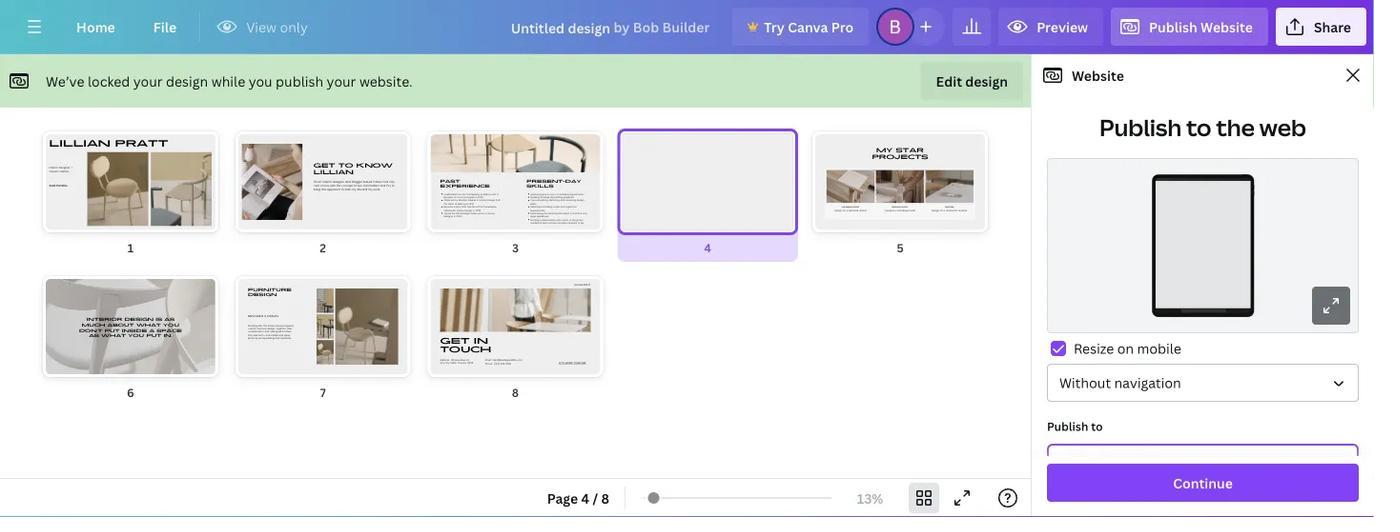 Task type: vqa. For each thing, say whether or not it's contained in the screenshot.
the leftmost teacher
yes



Task type: locate. For each thing, give the bounding box(es) containing it.
interior inside interior design is as much about what you don't put inside a space as what you put in.
[[87, 317, 122, 323]]

2
[[320, 240, 326, 256]]

0 horizontal spatial joined
[[271, 244, 296, 256]]

sketching,
[[549, 199, 560, 203], [630, 200, 667, 212]]

your right locked
[[133, 72, 163, 90]]

1 horizontal spatial drawing,
[[601, 189, 633, 201]]

clients
[[562, 219, 569, 222], [673, 266, 697, 278]]

i left try in the top of the page
[[386, 183, 387, 188]]

0 horizontal spatial conceptualizing,
[[530, 199, 548, 203]]

team
[[258, 331, 264, 334]]

i'm
[[313, 180, 317, 184]]

1 horizontal spatial placement
[[659, 244, 700, 256]]

1 vertical spatial residential
[[567, 277, 605, 289]]

0 horizontal spatial dreams
[[569, 222, 577, 225]]

their
[[578, 219, 583, 222], [731, 266, 747, 278], [287, 327, 292, 331], [275, 337, 280, 341]]

perfectly
[[248, 337, 258, 341]]

you up the in.
[[163, 323, 179, 328]]

lillian
[[313, 168, 353, 175], [574, 283, 583, 287]]

get for get to know lillian
[[313, 162, 335, 169]]

1 horizontal spatial designer
[[333, 180, 344, 184]]

space inside interior design is as much about what you don't put inside a space as what you put in.
[[157, 328, 182, 333]]

academy
[[455, 202, 465, 206], [309, 211, 345, 223]]

0 vertical spatial lillian
[[313, 168, 353, 175]]

on
[[1117, 339, 1134, 357]]

1 horizontal spatial get
[[440, 336, 470, 346]]

Without navigation button
[[1047, 364, 1359, 402]]

1 horizontal spatial past experience
[[440, 179, 490, 188]]

0 horizontal spatial day
[[565, 179, 581, 184]]

0 horizontal spatial studio
[[363, 244, 386, 256]]

experience right city.
[[440, 183, 490, 188]]

1 horizontal spatial codes
[[644, 222, 667, 234]]

pro
[[831, 18, 854, 36]]

0 vertical spatial residential
[[530, 222, 542, 225]]

get in touch
[[440, 336, 491, 354]]

lillian inside 'get to know lillian'
[[313, 168, 353, 175]]

0 vertical spatial part-
[[456, 206, 462, 209]]

publish inside publish website dropdown button
[[1149, 18, 1198, 36]]

1 horizontal spatial or
[[657, 178, 664, 190]]

anywhere
[[455, 359, 466, 362]]

website inside dropdown button
[[1201, 18, 1253, 36]]

of
[[354, 183, 356, 188], [306, 189, 314, 201], [454, 196, 456, 199], [570, 212, 572, 216], [702, 244, 709, 256]]

house
[[276, 324, 283, 328]]

2025 portfolio
[[49, 184, 67, 188]]

website down preview
[[1072, 66, 1124, 85]]

let's work together address: 123 anywhere st. any city, state, country 12345 phone: (123) 456 7890 email: hello@reallygreatsite.com
[[440, 359, 586, 366]]

0 horizontal spatial i
[[269, 331, 270, 334]]

comfortable
[[264, 334, 278, 338]]

1 horizontal spatial skills
[[554, 146, 646, 163]]

0 vertical spatial room,
[[633, 178, 654, 190]]

present-
[[554, 131, 686, 149], [527, 179, 565, 184]]

website left share dropdown button
[[1201, 18, 1253, 36]]

0 horizontal spatial your
[[133, 72, 163, 90]]

both right the was
[[258, 334, 263, 338]]

assessing space, room, or builiding requirements reading, drawing, and editing blueprints conceptualizing, sketching, and rendering design plans adhering to building codes and inspection requirements determining the optimal placement of furniture and large appliances working collaboratively with clients to bring their residential and commercial space dreams to life
[[567, 178, 760, 289], [530, 193, 587, 225]]

website
[[1201, 18, 1253, 36], [1072, 66, 1124, 85]]

1 vertical spatial academy
[[480, 193, 491, 196]]

0 horizontal spatial became
[[271, 222, 302, 234]]

past experience up blogger on the top of page
[[259, 131, 429, 163]]

fine
[[316, 189, 331, 201], [457, 196, 461, 199]]

obtained
[[444, 199, 454, 203], [271, 200, 306, 212]]

with inside i'm an interior designer and blogger based in new york city. i am in love with the concept of zen minimalism and i try to bring this approach to both my life and my work.
[[330, 183, 335, 188]]

both left zen
[[345, 187, 351, 192]]

2 horizontal spatial i
[[386, 183, 387, 188]]

0 horizontal spatial you
[[128, 333, 144, 339]]

minimalist
[[248, 315, 263, 319]]

0 vertical spatial studio
[[471, 212, 478, 216]]

your
[[133, 72, 163, 90], [327, 72, 356, 90]]

1 horizontal spatial in-
[[485, 212, 488, 216]]

an
[[318, 180, 322, 184], [482, 212, 484, 216], [400, 244, 409, 256]]

you right while
[[249, 72, 272, 90]]

past
[[259, 131, 327, 149], [440, 179, 460, 184]]

1 horizontal spatial studio
[[471, 212, 478, 216]]

drawing,
[[601, 189, 633, 201], [541, 196, 550, 199]]

publish
[[1149, 18, 1198, 36], [1100, 111, 1182, 142], [1047, 418, 1088, 434]]

1 horizontal spatial space,
[[606, 178, 631, 190]]

0 vertical spatial dxcb
[[456, 212, 462, 216]]

1 horizontal spatial both
[[345, 187, 351, 192]]

get inside get in touch
[[440, 336, 470, 346]]

1 vertical spatial studio
[[363, 244, 386, 256]]

1 vertical spatial day
[[565, 179, 581, 184]]

0 horizontal spatial room,
[[550, 193, 556, 196]]

3
[[512, 240, 519, 256]]

email:
[[485, 359, 492, 362]]

life
[[357, 187, 361, 192], [581, 222, 584, 225], [738, 277, 749, 289]]

+
[[71, 166, 73, 170]]

pratt
[[583, 283, 591, 287]]

8
[[512, 385, 519, 400], [601, 490, 609, 508]]

based
[[363, 180, 372, 184]]

experience up blogger on the top of page
[[259, 146, 429, 163]]

preview
[[1037, 18, 1088, 36]]

0 vertical spatial present-day skills
[[554, 131, 740, 163]]

0 vertical spatial 4
[[704, 240, 711, 256]]

1 horizontal spatial academy
[[480, 193, 491, 196]]

0 horizontal spatial past
[[259, 131, 327, 149]]

the
[[263, 324, 267, 328]]

house inside design for a spa and retreat the amber house design for a boutique hotel beauvois place design for a restaurant and bar frucinni
[[853, 205, 860, 208]]

1 vertical spatial became
[[271, 222, 302, 234]]

optimal
[[549, 212, 557, 216], [628, 244, 657, 256]]

lillian up interior
[[313, 168, 353, 175]]

1 vertical spatial in-
[[412, 244, 423, 256]]

0 horizontal spatial what
[[101, 333, 126, 339]]

0 horizontal spatial appliances
[[537, 215, 549, 219]]

i
[[313, 183, 314, 188], [386, 183, 387, 188], [269, 331, 270, 334]]

the inside i'm an interior designer and blogger based in new york city. i am in love with the concept of zen minimalism and i try to bring this approach to both my life and my work.
[[336, 183, 341, 188]]

0 vertical spatial you
[[249, 72, 272, 90]]

past experience right city.
[[440, 179, 490, 188]]

get up interior
[[313, 162, 335, 169]]

lillian
[[49, 138, 110, 148]]

furniture design
[[248, 288, 291, 297]]

0 vertical spatial dreams
[[569, 222, 577, 225]]

beauvois
[[892, 205, 902, 208]]

from
[[314, 178, 332, 190], [456, 193, 462, 196], [496, 199, 501, 203], [448, 200, 466, 212]]

0 vertical spatial day
[[686, 131, 740, 149]]

the
[[1216, 111, 1255, 142], [334, 178, 346, 190], [336, 183, 341, 188], [462, 193, 466, 196], [444, 202, 447, 206], [842, 205, 846, 208], [479, 206, 483, 209], [271, 211, 283, 223], [452, 212, 455, 216], [544, 212, 548, 216], [392, 222, 404, 234], [299, 244, 310, 256], [614, 244, 626, 256]]

1 vertical spatial publish
[[1100, 111, 1182, 142]]

large
[[530, 215, 536, 219], [567, 255, 586, 267]]

1
[[128, 240, 134, 256]]

4 inside button
[[581, 490, 589, 508]]

bring
[[313, 187, 320, 192], [572, 219, 578, 222], [709, 266, 728, 278]]

view only status
[[208, 15, 317, 38]]

1 vertical spatial appliances
[[588, 255, 630, 267]]

to
[[1186, 111, 1212, 142], [338, 162, 353, 169], [392, 183, 395, 188], [341, 187, 344, 192], [541, 206, 543, 209], [569, 219, 571, 222], [603, 222, 610, 234], [578, 222, 580, 225], [699, 266, 707, 278], [729, 277, 736, 289], [1091, 418, 1103, 434]]

1 vertical spatial 8
[[601, 490, 609, 508]]

joined
[[444, 212, 451, 216], [271, 244, 296, 256]]

preview button
[[999, 8, 1103, 46]]

0 horizontal spatial commercial
[[547, 222, 561, 225]]

0 horizontal spatial codes
[[553, 206, 560, 209]]

inspection
[[566, 206, 577, 209], [687, 222, 725, 234]]

as
[[478, 212, 481, 216], [388, 244, 397, 256], [164, 317, 174, 323], [89, 333, 99, 339]]

1 vertical spatial website
[[1072, 66, 1124, 85]]

try canva pro button
[[732, 8, 869, 46]]

i left designed
[[269, 331, 270, 334]]

1 vertical spatial assessing
[[530, 193, 541, 196]]

put down 'about'
[[105, 328, 120, 333]]

get inside 'get to know lillian'
[[313, 162, 335, 169]]

0 horizontal spatial blueprints
[[564, 196, 574, 199]]

creative
[[58, 169, 69, 174]]

the inside design for a spa and retreat the amber house design for a boutique hotel beauvois place design for a restaurant and bar frucinni
[[842, 205, 846, 208]]

1 horizontal spatial teacher
[[467, 206, 476, 209]]

1 vertical spatial past
[[440, 179, 460, 184]]

day
[[686, 131, 740, 149], [565, 179, 581, 184]]

you down inside
[[128, 333, 144, 339]]

0 horizontal spatial institute
[[271, 233, 301, 245]]

design inside interior design is as much about what you don't put inside a space as what you put in.
[[124, 317, 154, 323]]

retreat
[[859, 209, 867, 213]]

8 down let's work together address: 123 anywhere st. any city, state, country 12345 phone: (123) 456 7890 email: hello@reallygreatsite.com
[[512, 385, 519, 400]]

edit design
[[936, 72, 1008, 90]]

2 horizontal spatial space
[[672, 277, 695, 289]]

what
[[136, 323, 161, 328], [101, 333, 126, 339]]

your right publish
[[327, 72, 356, 90]]

past up "i'm"
[[259, 131, 327, 149]]

past right city.
[[440, 179, 460, 184]]

8 inside button
[[601, 490, 609, 508]]

with inside minimalist comforts working with the amber house required custom furniture design. together, their creative team and i designed furniture that was both comfortable and sleek, perfectly encapsulating their aesthetic.
[[258, 324, 262, 328]]

2 horizontal spatial house
[[853, 205, 860, 208]]

2 vertical spatial bring
[[709, 266, 728, 278]]

past experience
[[259, 131, 429, 163], [440, 179, 490, 188]]

life inside i'm an interior designer and blogger based in new york city. i am in love with the concept of zen minimalism and i try to bring this approach to both my life and my work.
[[357, 187, 361, 192]]

1 horizontal spatial large
[[567, 255, 586, 267]]

same
[[448, 202, 454, 206], [286, 211, 307, 223]]

portfolio
[[56, 184, 67, 188]]

0 horizontal spatial 2022
[[356, 211, 374, 223]]

requirements
[[700, 178, 750, 190], [570, 193, 584, 196], [530, 209, 545, 212], [567, 233, 616, 245]]

0 horizontal spatial master's
[[322, 200, 353, 212]]

what down 'about'
[[101, 333, 126, 339]]

designer
[[59, 166, 70, 170]]

bring inside i'm an interior designer and blogger based in new york city. i am in love with the concept of zen minimalism and i try to bring this approach to both my life and my work.
[[313, 187, 320, 192]]

1 horizontal spatial 4
[[704, 240, 711, 256]]

1 horizontal spatial academy
[[455, 202, 465, 206]]

inside
[[122, 328, 147, 333]]

my
[[877, 147, 893, 154], [352, 187, 356, 192], [368, 187, 372, 192], [455, 199, 458, 203], [308, 200, 320, 212]]

1 vertical spatial space,
[[542, 193, 549, 196]]

institute
[[444, 209, 452, 212], [271, 233, 301, 245]]

0 vertical spatial institute
[[444, 209, 452, 212]]

0 vertical spatial 8
[[512, 385, 519, 400]]

0 horizontal spatial 4
[[581, 490, 589, 508]]

1 vertical spatial bring
[[572, 219, 578, 222]]

design inside 'furniture design'
[[248, 292, 277, 297]]

2 vertical spatial an
[[400, 244, 409, 256]]

get
[[313, 162, 335, 169], [440, 336, 470, 346]]

1 vertical spatial determining
[[567, 244, 612, 256]]

8 right /
[[601, 490, 609, 508]]

website.
[[359, 72, 413, 90]]

1 your from the left
[[133, 72, 163, 90]]

0 vertical spatial same
[[448, 202, 454, 206]]

1 horizontal spatial blueprints
[[680, 189, 717, 201]]

of inside i'm an interior designer and blogger based in new york city. i am in love with the concept of zen minimalism and i try to bring this approach to both my life and my work.
[[354, 183, 356, 188]]

1 horizontal spatial day
[[686, 131, 740, 149]]

1 vertical spatial 2022
[[356, 211, 374, 223]]

only
[[280, 18, 308, 36]]

publish for publish website
[[1149, 18, 1198, 36]]

0 horizontal spatial website
[[1072, 66, 1124, 85]]

am
[[315, 183, 319, 188]]

zen
[[357, 183, 362, 188]]

what down is
[[136, 323, 161, 328]]

design inside "button"
[[965, 72, 1008, 90]]

0 vertical spatial codes
[[553, 206, 560, 209]]

concept
[[341, 183, 353, 188]]

1 horizontal spatial working
[[530, 219, 539, 222]]

work.
[[373, 187, 380, 192]]

design.
[[267, 327, 275, 331]]

new
[[376, 180, 382, 184]]

put left the in.
[[146, 333, 161, 339]]

0 vertical spatial what
[[136, 323, 161, 328]]

in inside get in touch
[[474, 336, 488, 346]]

get up 123 at the bottom left of the page
[[440, 336, 470, 346]]

lillian left the pratt
[[574, 283, 583, 287]]

city.
[[389, 180, 395, 184]]

comforts
[[264, 315, 279, 319]]

0 vertical spatial bring
[[313, 187, 320, 192]]

1 horizontal spatial website
[[1201, 18, 1253, 36]]

i left am at top left
[[313, 183, 314, 188]]

1 vertical spatial codes
[[644, 222, 667, 234]]

1 vertical spatial graduated
[[444, 193, 456, 196]]

0 horizontal spatial bring
[[313, 187, 320, 192]]

5
[[897, 240, 904, 256]]

1 vertical spatial house
[[488, 212, 495, 216]]

0 horizontal spatial bachelor
[[271, 189, 304, 201]]

2 vertical spatial house
[[423, 244, 445, 256]]

part-
[[456, 206, 462, 209], [312, 222, 332, 234]]



Task type: describe. For each thing, give the bounding box(es) containing it.
resize
[[1074, 339, 1114, 357]]

lillian pratt
[[574, 283, 591, 287]]

required
[[284, 324, 293, 328]]

1 horizontal spatial obtained
[[444, 199, 454, 203]]

13%
[[857, 490, 883, 508]]

1 vertical spatial large
[[567, 255, 586, 267]]

interior design is as much about what you don't put inside a space as what you put in. button
[[46, 279, 215, 401]]

0 horizontal spatial drawing,
[[541, 196, 550, 199]]

home link
[[61, 8, 130, 46]]

0 horizontal spatial adhering
[[530, 206, 540, 209]]

1 horizontal spatial house
[[488, 212, 495, 216]]

work
[[566, 362, 573, 366]]

design for a spa and retreat the amber house design for a boutique hotel beauvois place design for a restaurant and bar frucinni
[[835, 205, 968, 213]]

any
[[440, 362, 444, 366]]

restaurant
[[946, 209, 958, 213]]

view only
[[246, 18, 308, 36]]

was
[[253, 334, 258, 338]]

1 horizontal spatial assessing
[[567, 178, 604, 190]]

0 horizontal spatial sketching,
[[549, 199, 560, 203]]

1 vertical spatial present-
[[527, 179, 565, 184]]

1 horizontal spatial bachelor
[[444, 196, 453, 199]]

view
[[246, 18, 277, 36]]

by
[[614, 18, 630, 37]]

0 horizontal spatial academy
[[309, 211, 345, 223]]

0 vertical spatial space
[[561, 222, 568, 225]]

to inside 'get to know lillian'
[[338, 162, 353, 169]]

touch
[[440, 344, 491, 354]]

1 vertical spatial an
[[482, 212, 484, 216]]

don't
[[79, 328, 102, 333]]

0 horizontal spatial academy
[[396, 178, 432, 190]]

2025
[[49, 184, 56, 188]]

try canva pro
[[764, 18, 854, 36]]

page
[[547, 490, 578, 508]]

1 horizontal spatial inspection
[[687, 222, 725, 234]]

1 vertical spatial optimal
[[628, 244, 657, 256]]

locked
[[88, 72, 130, 90]]

7890
[[506, 362, 511, 366]]

0 horizontal spatial or
[[557, 193, 559, 196]]

0 horizontal spatial 2020
[[388, 189, 406, 201]]

2 horizontal spatial working
[[567, 266, 596, 278]]

2 horizontal spatial bring
[[709, 266, 728, 278]]

1 vertical spatial placement
[[659, 244, 700, 256]]

my star projects
[[872, 147, 928, 160]]

country
[[457, 362, 466, 366]]

123
[[451, 359, 454, 362]]

file button
[[138, 8, 192, 46]]

builder
[[662, 18, 710, 37]]

0 horizontal spatial obtained
[[271, 200, 306, 212]]

1 horizontal spatial rendering
[[687, 200, 723, 212]]

1 vertical spatial building
[[612, 222, 642, 234]]

state,
[[451, 362, 457, 366]]

minimalism
[[363, 183, 379, 188]]

in.
[[164, 333, 172, 339]]

hello@reallygreatsite.com
[[493, 359, 522, 362]]

interior inside interior designer + visual creative
[[49, 166, 58, 170]]

designer inside i'm an interior designer and blogger based in new york city. i am in love with the concept of zen minimalism and i try to bring this approach to both my life and my work.
[[333, 180, 344, 184]]

0 vertical spatial became
[[444, 206, 453, 209]]

designed
[[271, 331, 281, 334]]

is
[[156, 317, 162, 323]]

1 horizontal spatial 2022
[[469, 202, 474, 206]]

0 vertical spatial experience
[[259, 146, 429, 163]]

design inside main menu bar
[[568, 18, 610, 37]]

1 horizontal spatial dreams
[[697, 277, 726, 289]]

visual
[[49, 169, 57, 174]]

1 vertical spatial institute
[[271, 233, 301, 245]]

1 vertical spatial space
[[672, 277, 695, 289]]

1 horizontal spatial collaboratively
[[599, 266, 653, 278]]

1 vertical spatial present-day skills
[[527, 179, 581, 188]]

2 your from the left
[[327, 72, 356, 90]]

1 horizontal spatial reading,
[[567, 189, 599, 201]]

0 vertical spatial teacher
[[467, 206, 476, 209]]

0 horizontal spatial in-
[[412, 244, 423, 256]]

2 horizontal spatial you
[[249, 72, 272, 90]]

1 horizontal spatial i
[[313, 183, 314, 188]]

about
[[107, 323, 134, 328]]

0 vertical spatial present-
[[554, 131, 686, 149]]

i inside minimalist comforts working with the amber house required custom furniture design. together, their creative team and i designed furniture that was both comfortable and sleek, perfectly encapsulating their aesthetic.
[[269, 331, 270, 334]]

0 vertical spatial determining
[[530, 212, 544, 216]]

0 vertical spatial time
[[462, 206, 466, 209]]

file
[[153, 18, 177, 36]]

bar
[[964, 209, 968, 213]]

0 horizontal spatial teacher
[[351, 222, 380, 234]]

1 horizontal spatial conceptualizing,
[[567, 200, 628, 212]]

aesthetic.
[[281, 337, 292, 341]]

love
[[323, 183, 329, 188]]

publish website button
[[1111, 8, 1268, 46]]

without navigation
[[1060, 374, 1181, 392]]

untitled design by bob builder
[[511, 18, 710, 37]]

interior designer + visual creative
[[49, 166, 73, 174]]

get for get in touch
[[440, 336, 470, 346]]

2 vertical spatial life
[[738, 277, 749, 289]]

interior
[[322, 180, 332, 184]]

my inside my star projects
[[877, 147, 893, 154]]

1 horizontal spatial arts
[[462, 196, 466, 199]]

1 horizontal spatial plans
[[567, 211, 587, 223]]

together,
[[276, 327, 286, 331]]

address:
[[440, 359, 450, 362]]

0 horizontal spatial at
[[382, 222, 390, 234]]

1 horizontal spatial experience
[[440, 183, 490, 188]]

1 horizontal spatial sketching,
[[630, 200, 667, 212]]

0 horizontal spatial time
[[332, 222, 348, 234]]

web
[[1260, 111, 1306, 142]]

1 horizontal spatial dxcb
[[456, 212, 462, 216]]

/
[[593, 490, 598, 508]]

creative
[[248, 331, 257, 334]]

mobile
[[1137, 339, 1181, 357]]

0 horizontal spatial rendering
[[566, 199, 576, 203]]

1 horizontal spatial fine
[[457, 196, 461, 199]]

let's
[[559, 362, 565, 366]]

sleek,
[[284, 334, 290, 338]]

hotel
[[910, 209, 916, 213]]

1 horizontal spatial bring
[[572, 219, 578, 222]]

1 horizontal spatial graduated
[[444, 193, 456, 196]]

publish for publish to the web
[[1100, 111, 1182, 142]]

2 vertical spatial you
[[128, 333, 144, 339]]

12345
[[467, 362, 473, 366]]

6
[[127, 385, 134, 400]]

1 horizontal spatial editing
[[652, 189, 677, 201]]

publish website
[[1149, 18, 1253, 36]]

1 horizontal spatial builiding
[[666, 178, 698, 190]]

1 vertical spatial you
[[163, 323, 179, 328]]

1 vertical spatial part-
[[312, 222, 332, 234]]

amber
[[846, 205, 853, 208]]

try
[[388, 183, 391, 188]]

0 horizontal spatial space,
[[542, 193, 549, 196]]

1 vertical spatial adhering
[[567, 222, 600, 234]]

place
[[902, 205, 908, 208]]

blogger
[[352, 180, 362, 184]]

interior design is as much about what you don't put inside a space as what you put in.
[[79, 317, 182, 339]]

1 horizontal spatial master's
[[459, 199, 468, 203]]

1 horizontal spatial part-
[[456, 206, 462, 209]]

0 horizontal spatial clients
[[562, 219, 569, 222]]

0 horizontal spatial optimal
[[549, 212, 557, 216]]

0 vertical spatial space,
[[606, 178, 631, 190]]

0 vertical spatial at
[[476, 206, 479, 209]]

projects
[[872, 153, 928, 160]]

try
[[764, 18, 785, 36]]

st.
[[467, 359, 469, 362]]

bob
[[633, 18, 659, 37]]

0 vertical spatial or
[[657, 178, 664, 190]]

city,
[[445, 362, 450, 366]]

main menu bar
[[0, 0, 1374, 54]]

0 horizontal spatial designer
[[271, 255, 304, 267]]

a inside interior design is as much about what you don't put inside a space as what you put in.
[[149, 328, 154, 333]]

1 horizontal spatial residential
[[567, 277, 605, 289]]

untitled
[[511, 18, 565, 37]]

0 horizontal spatial assessing
[[530, 193, 541, 196]]

lillian pratt
[[49, 138, 168, 148]]

page 4 / 8 button
[[539, 483, 617, 514]]

publish for publish to
[[1047, 418, 1088, 434]]

1 horizontal spatial joined
[[444, 212, 451, 216]]

1 horizontal spatial an
[[400, 244, 409, 256]]

working inside minimalist comforts working with the amber house required custom furniture design. together, their creative team and i designed furniture that was both comfortable and sleek, perfectly encapsulating their aesthetic.
[[248, 324, 257, 328]]

1 horizontal spatial room,
[[633, 178, 654, 190]]

0 vertical spatial large
[[530, 215, 536, 219]]

1 horizontal spatial life
[[581, 222, 584, 225]]

an inside i'm an interior designer and blogger based in new york city. i am in love with the concept of zen minimalism and i try to bring this approach to both my life and my work.
[[318, 180, 322, 184]]

continue
[[1173, 474, 1233, 493]]

0 horizontal spatial dxcb
[[313, 244, 333, 256]]

1 vertical spatial lillian
[[574, 283, 583, 287]]

0 horizontal spatial reading,
[[530, 196, 540, 199]]

edit
[[936, 72, 962, 90]]

that
[[248, 334, 252, 338]]

frucinni
[[945, 205, 954, 208]]

encapsulating
[[258, 337, 274, 341]]

much
[[82, 323, 105, 328]]

custom
[[248, 327, 256, 331]]

0 horizontal spatial collaboratively
[[540, 219, 556, 222]]

7
[[320, 385, 326, 400]]

we've locked your design while you publish your website.
[[46, 72, 413, 90]]

1 horizontal spatial institute
[[444, 209, 452, 212]]

0 horizontal spatial fine
[[316, 189, 331, 201]]

while
[[211, 72, 245, 90]]

we've
[[46, 72, 84, 90]]

1 horizontal spatial clients
[[673, 266, 697, 278]]

pratt
[[115, 138, 168, 148]]

share
[[1314, 18, 1351, 36]]

both inside minimalist comforts working with the amber house required custom furniture design. together, their creative team and i designed furniture that was both comfortable and sleek, perfectly encapsulating their aesthetic.
[[258, 334, 263, 338]]

both inside i'm an interior designer and blogger based in new york city. i am in love with the concept of zen minimalism and i try to bring this approach to both my life and my work.
[[345, 187, 351, 192]]

1 horizontal spatial past
[[440, 179, 460, 184]]

0 horizontal spatial arts
[[333, 189, 347, 201]]



